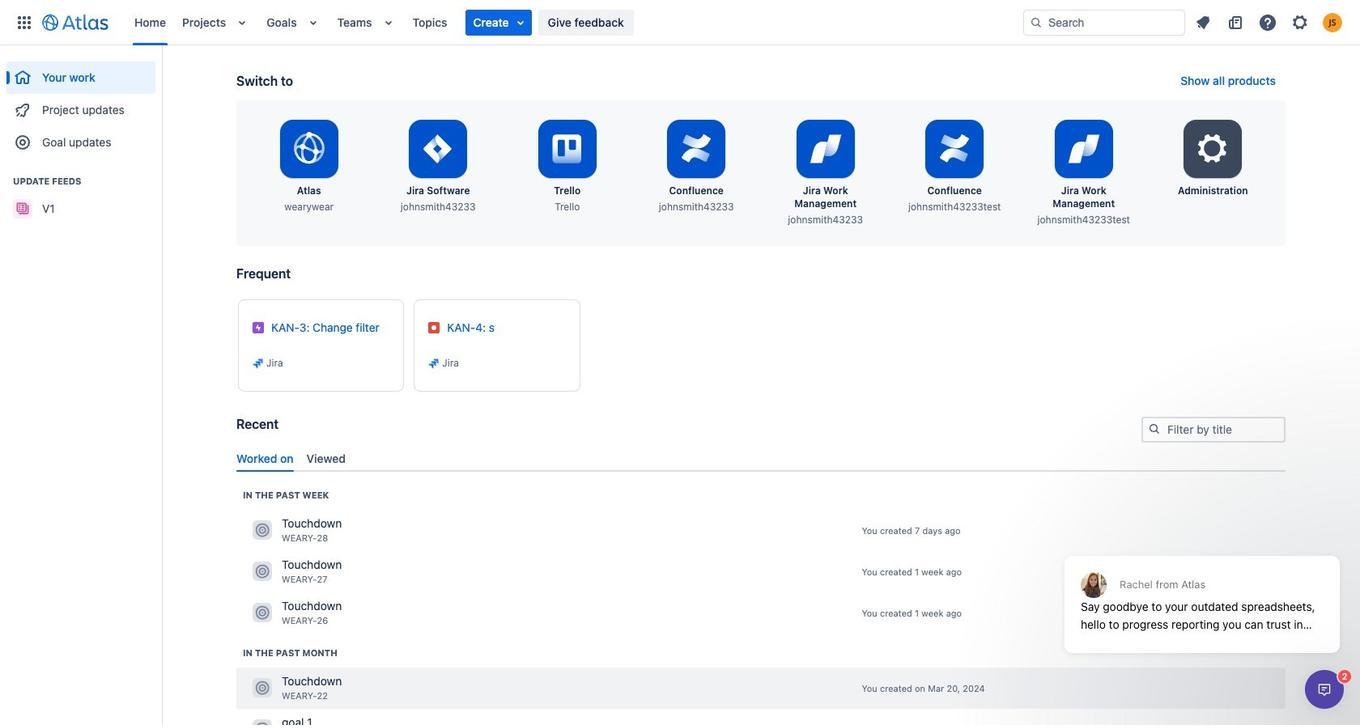 Task type: vqa. For each thing, say whether or not it's contained in the screenshot.
Text Box
no



Task type: describe. For each thing, give the bounding box(es) containing it.
townsquare image for bottom heading
[[253, 679, 272, 698]]

2 vertical spatial heading
[[243, 647, 338, 660]]

townsquare image for middle heading
[[253, 521, 272, 540]]

1 vertical spatial dialog
[[1305, 671, 1344, 709]]

2 group from the top
[[6, 159, 155, 230]]

1 horizontal spatial settings image
[[1291, 13, 1310, 32]]

0 horizontal spatial settings image
[[1194, 130, 1233, 168]]

1 group from the top
[[6, 45, 155, 164]]

list item inside top element
[[465, 9, 532, 35]]

account image
[[1323, 13, 1343, 32]]



Task type: locate. For each thing, give the bounding box(es) containing it.
switch to... image
[[15, 13, 34, 32]]

settings image
[[1291, 13, 1310, 32], [1194, 130, 1233, 168]]

townsquare image for bottom heading's townsquare icon
[[253, 720, 272, 726]]

2 vertical spatial townsquare image
[[253, 679, 272, 698]]

0 vertical spatial heading
[[6, 175, 155, 188]]

list item
[[465, 9, 532, 35]]

townsquare image
[[253, 562, 272, 582], [253, 720, 272, 726]]

dialog
[[1057, 517, 1348, 666], [1305, 671, 1344, 709]]

None search field
[[1024, 9, 1186, 35]]

list
[[126, 0, 1024, 45], [1189, 9, 1351, 35]]

tab list
[[230, 445, 1292, 472]]

Search field
[[1024, 9, 1186, 35]]

0 vertical spatial settings image
[[1291, 13, 1310, 32]]

3 townsquare image from the top
[[253, 679, 272, 698]]

2 townsquare image from the top
[[253, 604, 272, 623]]

notifications image
[[1194, 13, 1213, 32]]

jira image
[[428, 357, 441, 370]]

0 horizontal spatial list
[[126, 0, 1024, 45]]

townsquare image
[[253, 521, 272, 540], [253, 604, 272, 623], [253, 679, 272, 698]]

1 vertical spatial townsquare image
[[253, 604, 272, 623]]

0 vertical spatial townsquare image
[[253, 562, 272, 582]]

0 vertical spatial townsquare image
[[253, 521, 272, 540]]

top element
[[10, 0, 1024, 45]]

1 townsquare image from the top
[[253, 521, 272, 540]]

2 townsquare image from the top
[[253, 720, 272, 726]]

group
[[6, 45, 155, 164], [6, 159, 155, 230]]

heading
[[6, 175, 155, 188], [243, 489, 329, 502], [243, 647, 338, 660]]

jira image
[[252, 357, 265, 370], [252, 357, 265, 370], [428, 357, 441, 370]]

search image
[[1148, 423, 1161, 436]]

help image
[[1258, 13, 1278, 32]]

1 townsquare image from the top
[[253, 562, 272, 582]]

0 vertical spatial dialog
[[1057, 517, 1348, 666]]

1 vertical spatial settings image
[[1194, 130, 1233, 168]]

1 vertical spatial heading
[[243, 489, 329, 502]]

search image
[[1030, 16, 1043, 29]]

1 horizontal spatial list
[[1189, 9, 1351, 35]]

townsquare image for townsquare icon associated with middle heading
[[253, 562, 272, 582]]

Filter by title field
[[1143, 419, 1284, 441]]

1 vertical spatial townsquare image
[[253, 720, 272, 726]]

banner
[[0, 0, 1360, 45]]



